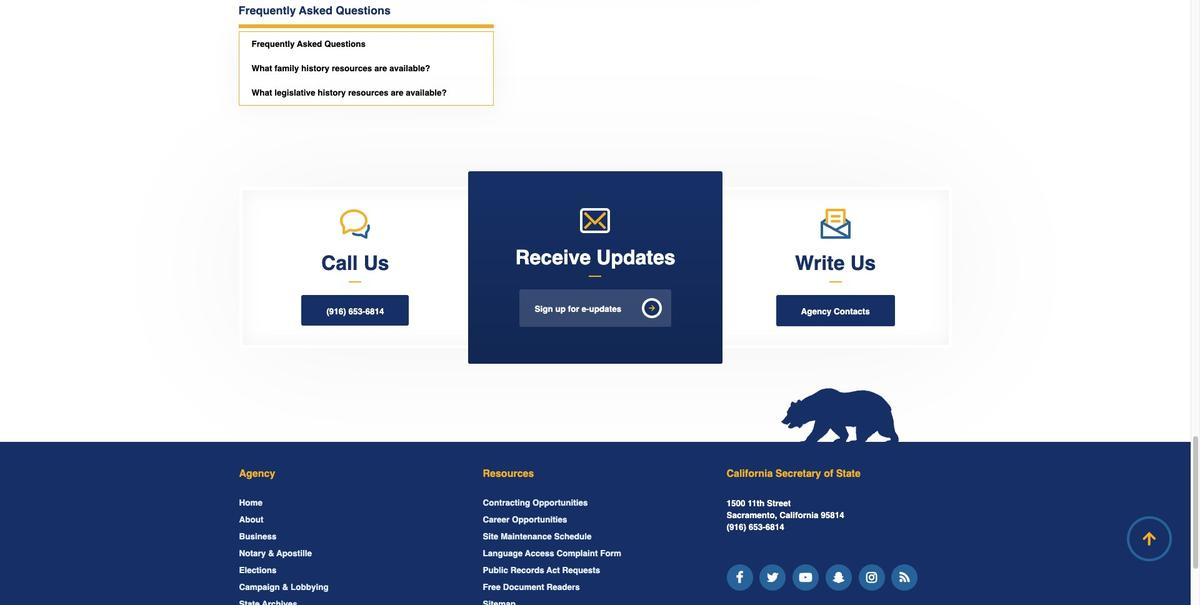 Task type: describe. For each thing, give the bounding box(es) containing it.
readers
[[547, 582, 580, 592]]

site maintenance schedule
[[483, 532, 592, 541]]

california inside california secretary of state address element
[[727, 468, 773, 479]]

free document readers link
[[483, 582, 580, 592]]

what legislative history resources are available?
[[252, 88, 447, 98]]

language
[[483, 549, 523, 558]]

0 vertical spatial questions
[[336, 4, 391, 17]]

california secretary of state address element
[[727, 468, 952, 480]]

0 horizontal spatial (916) 653-6814 link
[[301, 295, 409, 326]]

1500
[[727, 499, 746, 508]]

about link
[[239, 515, 264, 524]]

what for what family history resources are available?
[[252, 64, 272, 73]]

contracting opportunities link
[[483, 498, 588, 507]]

what legislative history resources are available? link
[[239, 81, 493, 105]]

state
[[836, 468, 861, 479]]

notary & apostille link
[[239, 549, 312, 558]]

secretary
[[776, 468, 821, 479]]

write us
[[795, 251, 876, 275]]

public
[[483, 566, 508, 575]]

access
[[525, 549, 554, 558]]

career
[[483, 515, 510, 524]]

1500 11th street sacramento , california 95814 (916) 653-6814
[[727, 499, 845, 532]]

frequently asked questions link
[[239, 32, 493, 56]]

write
[[795, 251, 845, 275]]

public records act requests link
[[483, 566, 600, 575]]

of
[[824, 468, 834, 479]]

business link
[[239, 532, 277, 541]]

resources
[[483, 468, 534, 479]]

0 vertical spatial 6814
[[365, 307, 384, 316]]

maintenance
[[501, 532, 552, 541]]

agency contacts link
[[776, 295, 895, 326]]

sign up for e-updates
[[535, 305, 622, 314]]

legislative
[[275, 88, 315, 98]]

0 vertical spatial frequently
[[239, 4, 296, 17]]

are for what family history resources are available?
[[375, 64, 387, 73]]

elections
[[239, 566, 277, 575]]

receive updates image
[[580, 208, 610, 233]]

schedule
[[554, 532, 592, 541]]

& for lobbying
[[282, 582, 288, 592]]

resources element
[[483, 468, 708, 480]]

menu for agency
[[239, 497, 464, 605]]

campaign & lobbying link
[[239, 582, 329, 592]]

are for what legislative history resources are available?
[[391, 88, 404, 98]]

updates
[[589, 305, 622, 314]]

e-
[[582, 305, 589, 314]]

agency for agency contacts
[[801, 307, 832, 316]]

site
[[483, 532, 498, 541]]

resources for legislative
[[348, 88, 389, 98]]

complaint
[[557, 549, 598, 558]]

career opportunities
[[483, 515, 567, 524]]

contracting opportunities
[[483, 498, 588, 507]]

us for write us
[[850, 251, 876, 275]]

(916) 653-6814
[[326, 307, 384, 316]]

elections link
[[239, 566, 277, 575]]

95814
[[821, 511, 845, 520]]

1 horizontal spatial (916) 653-6814 link
[[727, 522, 784, 532]]

1 vertical spatial questions
[[324, 40, 366, 49]]

agency for agency
[[239, 468, 275, 479]]

act
[[547, 566, 560, 575]]

apostille
[[276, 549, 312, 558]]

sacramento
[[727, 511, 775, 520]]

for
[[568, 305, 579, 314]]

asked inside the frequently asked questions link
[[297, 40, 322, 49]]



Task type: vqa. For each thing, say whether or not it's contained in the screenshot.


Task type: locate. For each thing, give the bounding box(es) containing it.
(916) down 'call'
[[326, 307, 346, 316]]

0 vertical spatial 653-
[[348, 307, 365, 316]]

contacts
[[834, 307, 870, 316]]

campaign & lobbying
[[239, 582, 329, 592]]

available? for what family history resources are available?
[[390, 64, 430, 73]]

1 horizontal spatial (916)
[[727, 522, 746, 532]]

are
[[375, 64, 387, 73], [391, 88, 404, 98]]

& right notary
[[268, 549, 274, 558]]

1 vertical spatial (916)
[[727, 522, 746, 532]]

0 vertical spatial resources
[[332, 64, 372, 73]]

california up 11th
[[727, 468, 773, 479]]

language access complaint form link
[[483, 549, 621, 558]]

(916)
[[326, 307, 346, 316], [727, 522, 746, 532]]

frequently
[[239, 4, 296, 17], [252, 40, 295, 49]]

california inside 1500 11th street sacramento , california 95814 (916) 653-6814
[[780, 511, 819, 520]]

opportunities for career opportunities
[[512, 515, 567, 524]]

what left legislative
[[252, 88, 272, 98]]

receive
[[515, 246, 591, 269]]

home link
[[239, 498, 263, 507]]

california                                         secretary of state
[[727, 468, 861, 479]]

call us
[[321, 251, 389, 274]]

receive updates
[[515, 246, 676, 269]]

agency
[[801, 307, 832, 316], [239, 468, 275, 479]]

653- down sacramento
[[749, 522, 766, 532]]

1 vertical spatial what
[[252, 88, 272, 98]]

history down what family history resources are available?
[[318, 88, 346, 98]]

&
[[268, 549, 274, 558], [282, 582, 288, 592]]

campaign
[[239, 582, 280, 592]]

records
[[511, 566, 544, 575]]

1 vertical spatial asked
[[297, 40, 322, 49]]

0 vertical spatial (916) 653-6814 link
[[301, 295, 409, 326]]

& left the lobbying
[[282, 582, 288, 592]]

up
[[556, 305, 566, 314]]

asked up family on the left of page
[[297, 40, 322, 49]]

frequently asked questions
[[239, 4, 391, 17], [252, 40, 366, 49]]

0 vertical spatial &
[[268, 549, 274, 558]]

updates
[[597, 246, 676, 269]]

1 vertical spatial history
[[318, 88, 346, 98]]

2 what from the top
[[252, 88, 272, 98]]

0 vertical spatial opportunities
[[533, 498, 588, 507]]

free document readers
[[483, 582, 580, 592]]

available? for what legislative history resources are available?
[[406, 88, 447, 98]]

0 horizontal spatial 653-
[[348, 307, 365, 316]]

(916) 653-6814 link
[[301, 295, 409, 326], [727, 522, 784, 532]]

(916) inside 1500 11th street sacramento , california 95814 (916) 653-6814
[[727, 522, 746, 532]]

agency contacts
[[801, 307, 870, 316]]

653- down call us
[[348, 307, 365, 316]]

history right family on the left of page
[[301, 64, 329, 73]]

0 horizontal spatial &
[[268, 549, 274, 558]]

1 vertical spatial 6814
[[766, 522, 784, 532]]

(916) down sacramento
[[727, 522, 746, 532]]

what
[[252, 64, 272, 73], [252, 88, 272, 98]]

0 vertical spatial asked
[[299, 4, 333, 17]]

notary
[[239, 549, 266, 558]]

(916) 653-6814 link down sacramento
[[727, 522, 784, 532]]

653-
[[348, 307, 365, 316], [749, 522, 766, 532]]

6814 down call us
[[365, 307, 384, 316]]

1 what from the top
[[252, 64, 272, 73]]

asked up the frequently asked questions link
[[299, 4, 333, 17]]

1 horizontal spatial agency
[[801, 307, 832, 316]]

1 horizontal spatial us
[[850, 251, 876, 275]]

history
[[301, 64, 329, 73], [318, 88, 346, 98]]

sign up for e-updates link
[[519, 290, 672, 327]]

are down the frequently asked questions link
[[375, 64, 387, 73]]

1 vertical spatial (916) 653-6814 link
[[727, 522, 784, 532]]

resources inside what legislative history resources are available? link
[[348, 88, 389, 98]]

resources
[[332, 64, 372, 73], [348, 88, 389, 98]]

questions
[[336, 4, 391, 17], [324, 40, 366, 49]]

us right 'call'
[[364, 251, 389, 274]]

6814
[[365, 307, 384, 316], [766, 522, 784, 532]]

1 vertical spatial &
[[282, 582, 288, 592]]

frequently asked questions up family on the left of page
[[252, 40, 366, 49]]

1 horizontal spatial 6814
[[766, 522, 784, 532]]

menu containing contracting opportunities
[[483, 497, 708, 605]]

& for apostille
[[268, 549, 274, 558]]

contracting
[[483, 498, 530, 507]]

what family history resources are available?
[[252, 64, 430, 73]]

1 horizontal spatial california
[[780, 511, 819, 520]]

site maintenance schedule link
[[483, 532, 592, 541]]

family
[[275, 64, 299, 73]]

history for family
[[301, 64, 329, 73]]

frequently asked questions up the frequently asked questions link
[[239, 4, 391, 17]]

opportunities
[[533, 498, 588, 507], [512, 515, 567, 524]]

0 vertical spatial frequently asked questions
[[239, 4, 391, 17]]

1 vertical spatial california
[[780, 511, 819, 520]]

what family history resources are available? link
[[239, 56, 493, 81]]

0 horizontal spatial us
[[364, 251, 389, 274]]

sign
[[535, 305, 553, 314]]

questions up the frequently asked questions link
[[336, 4, 391, 17]]

653- inside 1500 11th street sacramento , california 95814 (916) 653-6814
[[749, 522, 766, 532]]

home
[[239, 498, 263, 507]]

agency left contacts
[[801, 307, 832, 316]]

1 horizontal spatial menu
[[483, 497, 708, 605]]

write us image
[[821, 209, 851, 239]]

questions up what family history resources are available?
[[324, 40, 366, 49]]

menu containing home
[[239, 497, 464, 605]]

1 vertical spatial 653-
[[749, 522, 766, 532]]

0 vertical spatial (916)
[[326, 307, 346, 316]]

agency element
[[239, 468, 464, 480]]

1 vertical spatial agency
[[239, 468, 275, 479]]

document
[[503, 582, 544, 592]]

form
[[600, 549, 621, 558]]

us
[[364, 251, 389, 274], [850, 251, 876, 275]]

0 vertical spatial california
[[727, 468, 773, 479]]

resources inside what family history resources are available? link
[[332, 64, 372, 73]]

1 horizontal spatial are
[[391, 88, 404, 98]]

,
[[775, 511, 777, 520]]

menu for resources
[[483, 497, 708, 605]]

1 vertical spatial available?
[[406, 88, 447, 98]]

public records act requests
[[483, 566, 600, 575]]

about
[[239, 515, 264, 524]]

agency inside "element"
[[239, 468, 275, 479]]

california
[[727, 468, 773, 479], [780, 511, 819, 520]]

1 vertical spatial frequently
[[252, 40, 295, 49]]

history for legislative
[[318, 88, 346, 98]]

1 horizontal spatial 653-
[[749, 522, 766, 532]]

0 horizontal spatial california
[[727, 468, 773, 479]]

agency up home link
[[239, 468, 275, 479]]

what for what legislative history resources are available?
[[252, 88, 272, 98]]

opportunities for contracting opportunities
[[533, 498, 588, 507]]

0 vertical spatial available?
[[390, 64, 430, 73]]

free
[[483, 582, 501, 592]]

resources down what family history resources are available? link
[[348, 88, 389, 98]]

0 vertical spatial what
[[252, 64, 272, 73]]

0 horizontal spatial (916)
[[326, 307, 346, 316]]

1 vertical spatial opportunities
[[512, 515, 567, 524]]

0 horizontal spatial 6814
[[365, 307, 384, 316]]

opportunities up 'schedule'
[[533, 498, 588, 507]]

requests
[[562, 566, 600, 575]]

california right ,
[[780, 511, 819, 520]]

0 horizontal spatial agency
[[239, 468, 275, 479]]

us for call us
[[364, 251, 389, 274]]

call
[[321, 251, 358, 274]]

0 horizontal spatial menu
[[239, 497, 464, 605]]

0 vertical spatial are
[[375, 64, 387, 73]]

us right write
[[850, 251, 876, 275]]

business
[[239, 532, 277, 541]]

lobbying
[[291, 582, 329, 592]]

what left family on the left of page
[[252, 64, 272, 73]]

6814 inside 1500 11th street sacramento , california 95814 (916) 653-6814
[[766, 522, 784, 532]]

opportunities up site maintenance schedule link
[[512, 515, 567, 524]]

asked
[[299, 4, 333, 17], [297, 40, 322, 49]]

1 horizontal spatial &
[[282, 582, 288, 592]]

1 vertical spatial are
[[391, 88, 404, 98]]

0 vertical spatial history
[[301, 64, 329, 73]]

available?
[[390, 64, 430, 73], [406, 88, 447, 98]]

notary & apostille
[[239, 549, 312, 558]]

0 vertical spatial agency
[[801, 307, 832, 316]]

resources up what legislative history resources are available?
[[332, 64, 372, 73]]

menu
[[239, 497, 464, 605], [483, 497, 708, 605], [727, 564, 952, 597]]

resources for family
[[332, 64, 372, 73]]

call us image
[[340, 209, 370, 239]]

2 horizontal spatial menu
[[727, 564, 952, 597]]

1 vertical spatial frequently asked questions
[[252, 40, 366, 49]]

street
[[767, 499, 791, 508]]

career opportunities link
[[483, 515, 567, 524]]

are down what family history resources are available? link
[[391, 88, 404, 98]]

(916) 653-6814 link down call us
[[301, 295, 409, 326]]

11th
[[748, 499, 765, 508]]

language access complaint form
[[483, 549, 621, 558]]

1 vertical spatial resources
[[348, 88, 389, 98]]

0 horizontal spatial are
[[375, 64, 387, 73]]

6814 down ,
[[766, 522, 784, 532]]



